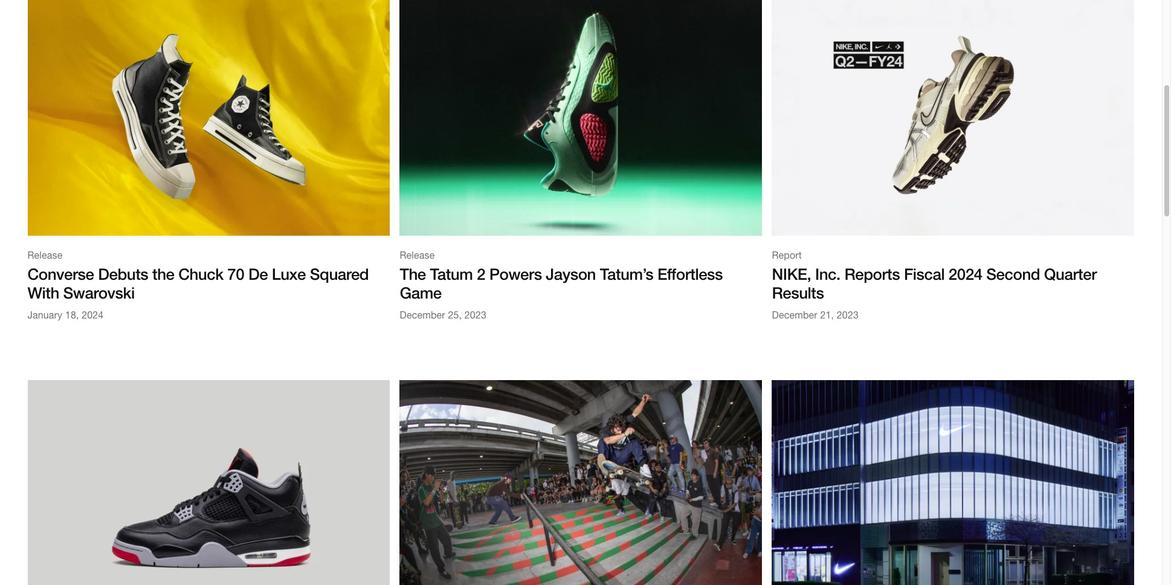 Task type: locate. For each thing, give the bounding box(es) containing it.
squared
[[310, 265, 369, 284]]

effortless
[[658, 265, 723, 284]]

1 2023 from the left
[[837, 309, 859, 320]]

2 release from the left
[[400, 250, 435, 261]]

release the tatum 2 powers jayson tatum's effortless game
[[400, 250, 723, 302]]

debuts
[[98, 265, 148, 284]]

release for the
[[400, 250, 435, 261]]

the
[[152, 265, 174, 284]]

release up the
[[400, 250, 435, 261]]

nike,
[[772, 265, 811, 284]]

2 december from the left
[[400, 309, 445, 320]]

2024 inside report nike, inc. reports fiscal 2024 second quarter results
[[949, 265, 983, 284]]

1 horizontal spatial release
[[400, 250, 435, 261]]

1 horizontal spatial 2024
[[949, 265, 983, 284]]

report nike, inc. reports fiscal 2024 second quarter results
[[772, 250, 1097, 302]]

january
[[28, 309, 62, 320]]

1 horizontal spatial 2023
[[837, 309, 859, 320]]

0 horizontal spatial december
[[400, 309, 445, 320]]

converse
[[28, 265, 94, 284]]

release
[[28, 250, 63, 261], [400, 250, 435, 261]]

18,
[[65, 309, 79, 320]]

70
[[227, 265, 244, 284]]

december down game
[[400, 309, 445, 320]]

fiscal
[[904, 265, 945, 284]]

powers
[[489, 265, 542, 284]]

results
[[772, 284, 824, 302]]

luxe
[[272, 265, 306, 284]]

0 vertical spatial 2024
[[949, 265, 983, 284]]

2024
[[949, 265, 983, 284], [82, 309, 104, 320]]

1 release from the left
[[28, 250, 63, 261]]

2024 right "fiscal"
[[949, 265, 983, 284]]

1 horizontal spatial december
[[772, 309, 818, 320]]

report
[[772, 250, 802, 261]]

2
[[477, 265, 485, 284]]

de
[[248, 265, 268, 284]]

2 2023 from the left
[[465, 309, 487, 320]]

release inside the release the tatum 2 powers jayson tatum's effortless game
[[400, 250, 435, 261]]

reports
[[845, 265, 900, 284]]

2023 right 21,
[[837, 309, 859, 320]]

2023
[[837, 309, 859, 320], [465, 309, 487, 320]]

1 december from the left
[[772, 309, 818, 320]]

2023 right 25,
[[465, 309, 487, 320]]

release up converse
[[28, 250, 63, 261]]

with
[[28, 284, 59, 302]]

game
[[400, 284, 442, 302]]

december
[[772, 309, 818, 320], [400, 309, 445, 320]]

december for game
[[400, 309, 445, 320]]

2023 for reports
[[837, 309, 859, 320]]

0 horizontal spatial release
[[28, 250, 63, 261]]

december for results
[[772, 309, 818, 320]]

release inside release converse debuts the chuck 70 de luxe squared with swarovski
[[28, 250, 63, 261]]

chuck
[[178, 265, 223, 284]]

2024 right 18,
[[82, 309, 104, 320]]

swarovski
[[63, 284, 135, 302]]

1 vertical spatial 2024
[[82, 309, 104, 320]]

december down "results"
[[772, 309, 818, 320]]

0 horizontal spatial 2023
[[465, 309, 487, 320]]



Task type: describe. For each thing, give the bounding box(es) containing it.
2023 for 2
[[465, 309, 487, 320]]

january 18, 2024
[[28, 309, 104, 320]]

second
[[987, 265, 1040, 284]]

release converse debuts the chuck 70 de luxe squared with swarovski
[[28, 250, 369, 302]]

release for converse
[[28, 250, 63, 261]]

the
[[400, 265, 426, 284]]

december 21, 2023
[[772, 309, 859, 320]]

quarter
[[1044, 265, 1097, 284]]

tatum
[[430, 265, 473, 284]]

jayson
[[546, 265, 596, 284]]

inc.
[[815, 265, 841, 284]]

21,
[[820, 309, 834, 320]]

25,
[[448, 309, 462, 320]]

0 horizontal spatial 2024
[[82, 309, 104, 320]]

converse chuck 70 de luxe squared image
[[28, 0, 390, 236]]

tatum's
[[600, 265, 654, 284]]

december 25, 2023
[[400, 309, 487, 320]]



Task type: vqa. For each thing, say whether or not it's contained in the screenshot.
Newsroom
no



